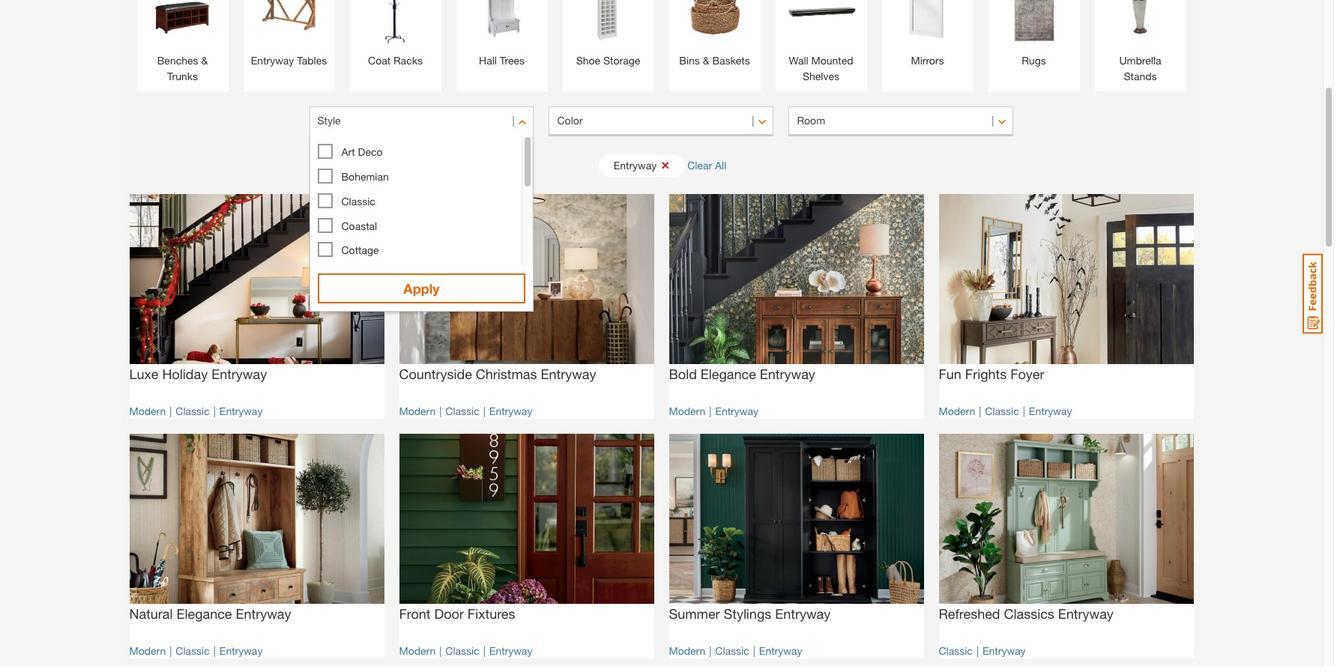 Task type: vqa. For each thing, say whether or not it's contained in the screenshot.
"Elegance" for Bold
yes



Task type: locate. For each thing, give the bounding box(es) containing it.
stretchy image image for countryside christmas entryway
[[399, 194, 654, 364]]

classic link down front door fixtures
[[445, 644, 480, 657]]

modern down front
[[399, 644, 436, 657]]

classic down 'luxe holiday entryway'
[[176, 405, 210, 417]]

modern down 'natural'
[[129, 644, 166, 657]]

| down foyer
[[1023, 405, 1025, 417]]

entryway link down fun frights foyer link
[[1029, 405, 1072, 417]]

countryside
[[399, 366, 472, 382]]

entryway tables image
[[251, 0, 327, 49]]

luxe holiday entryway
[[129, 366, 267, 382]]

classic down the 'fun frights foyer'
[[985, 405, 1019, 417]]

entryway inside "link"
[[211, 366, 267, 382]]

classic
[[341, 195, 375, 207], [176, 405, 210, 417], [445, 405, 480, 417], [985, 405, 1019, 417], [176, 644, 210, 657], [445, 644, 480, 657], [715, 644, 749, 657], [939, 644, 973, 657]]

clear all button
[[687, 151, 727, 179]]

fun frights foyer
[[939, 366, 1044, 382]]

2 & from the left
[[703, 54, 709, 67]]

classic for fun frights foyer
[[985, 405, 1019, 417]]

coastal
[[341, 219, 377, 232]]

classic link down natural elegance entryway
[[176, 644, 210, 657]]

shoe storage link
[[570, 0, 646, 68]]

modern down countryside
[[399, 405, 436, 417]]

modern
[[129, 405, 166, 417], [399, 405, 436, 417], [669, 405, 705, 417], [939, 405, 975, 417], [129, 644, 166, 657], [399, 644, 436, 657], [669, 644, 705, 657]]

modern down luxe
[[129, 405, 166, 417]]

modern link for fun
[[939, 405, 975, 417]]

| down 'natural'
[[170, 644, 172, 657]]

entryway link for luxe holiday entryway
[[219, 405, 263, 417]]

summer stylings entryway
[[669, 605, 831, 622]]

modern link down fun
[[939, 405, 975, 417]]

entryway link down natural elegance entryway link
[[219, 644, 263, 657]]

front door fixtures
[[399, 605, 515, 622]]

modern for front door fixtures
[[399, 644, 436, 657]]

coat racks link
[[357, 0, 434, 68]]

&
[[201, 54, 208, 67], [703, 54, 709, 67]]

entryway link for front door fixtures
[[489, 644, 532, 657]]

modern for fun frights foyer
[[939, 405, 975, 417]]

entryway link
[[219, 405, 263, 417], [489, 405, 532, 417], [715, 405, 758, 417], [1029, 405, 1072, 417], [219, 644, 263, 657], [489, 644, 532, 657], [759, 644, 802, 657], [983, 644, 1026, 657]]

modern | classic | entryway
[[129, 405, 263, 417], [399, 405, 532, 417], [939, 405, 1072, 417], [129, 644, 263, 657], [399, 644, 532, 657], [669, 644, 802, 657]]

bins & baskets link
[[676, 0, 753, 68]]

luxe holiday entryway link
[[129, 364, 384, 396]]

modern link down front
[[399, 644, 436, 657]]

modern | classic | entryway down stylings at bottom right
[[669, 644, 802, 657]]

wall mounted shelves link
[[783, 0, 859, 84]]

classic link
[[176, 405, 210, 417], [445, 405, 480, 417], [985, 405, 1019, 417], [176, 644, 210, 657], [445, 644, 480, 657], [715, 644, 749, 657], [939, 644, 973, 657]]

entryway
[[251, 54, 294, 67], [614, 159, 657, 171], [211, 366, 267, 382], [541, 366, 596, 382], [760, 366, 815, 382], [219, 405, 263, 417], [489, 405, 532, 417], [715, 405, 758, 417], [1029, 405, 1072, 417], [236, 605, 291, 622], [775, 605, 831, 622], [1058, 605, 1114, 622], [219, 644, 263, 657], [489, 644, 532, 657], [759, 644, 802, 657], [983, 644, 1026, 657]]

modern | classic | entryway down the 'fun frights foyer'
[[939, 405, 1072, 417]]

modern | classic | entryway down natural elegance entryway
[[129, 644, 263, 657]]

classic down front door fixtures
[[445, 644, 480, 657]]

classic link down stylings at bottom right
[[715, 644, 749, 657]]

modern link for countryside
[[399, 405, 436, 417]]

| down summer
[[709, 644, 712, 657]]

entryway link down bold elegance entryway
[[715, 405, 758, 417]]

modern | classic | entryway for elegance
[[129, 644, 263, 657]]

entryway link down summer stylings entryway link
[[759, 644, 802, 657]]

| down summer stylings entryway on the bottom of the page
[[753, 644, 755, 657]]

1 vertical spatial elegance
[[177, 605, 232, 622]]

& inside benches & trunks
[[201, 54, 208, 67]]

entryway inside button
[[614, 159, 657, 171]]

apply
[[403, 280, 440, 297]]

tables
[[297, 54, 327, 67]]

classic link for holiday
[[176, 405, 210, 417]]

mirrors
[[911, 54, 944, 67]]

1 horizontal spatial elegance
[[701, 366, 756, 382]]

& right the benches
[[201, 54, 208, 67]]

1 horizontal spatial &
[[703, 54, 709, 67]]

natural elegance entryway link
[[129, 604, 384, 635]]

mirrors link
[[889, 0, 966, 68]]

& inside bins & baskets link
[[703, 54, 709, 67]]

classic link down countryside
[[445, 405, 480, 417]]

rugs image
[[996, 0, 1072, 49]]

classic down countryside
[[445, 405, 480, 417]]

|
[[170, 405, 172, 417], [213, 405, 216, 417], [439, 405, 442, 417], [483, 405, 486, 417], [709, 405, 712, 417], [979, 405, 981, 417], [1023, 405, 1025, 417], [170, 644, 172, 657], [213, 644, 216, 657], [439, 644, 442, 657], [483, 644, 486, 657], [709, 644, 712, 657], [753, 644, 755, 657], [977, 644, 979, 657]]

classic down natural elegance entryway
[[176, 644, 210, 657]]

rugs link
[[996, 0, 1072, 68]]

elegance right 'natural'
[[177, 605, 232, 622]]

0 horizontal spatial &
[[201, 54, 208, 67]]

entryway link down countryside christmas entryway link
[[489, 405, 532, 417]]

modern link down 'natural'
[[129, 644, 166, 657]]

stretchy image image
[[129, 194, 384, 364], [399, 194, 654, 364], [669, 194, 924, 364], [939, 194, 1194, 364], [129, 434, 384, 604], [399, 434, 654, 604], [669, 434, 924, 604], [939, 434, 1194, 604]]

benches
[[157, 54, 198, 67]]

modern | classic | entryway for holiday
[[129, 405, 263, 417]]

modern link down luxe
[[129, 405, 166, 417]]

modern down fun
[[939, 405, 975, 417]]

bins
[[679, 54, 700, 67]]

hall trees
[[479, 54, 525, 67]]

wall
[[789, 54, 808, 67]]

classic link for stylings
[[715, 644, 749, 657]]

front
[[399, 605, 431, 622]]

stretchy image image for natural elegance entryway
[[129, 434, 384, 604]]

frights
[[965, 366, 1007, 382]]

entryway tables link
[[251, 0, 327, 68]]

fun frights foyer link
[[939, 364, 1194, 396]]

refreshed classics entryway link
[[939, 604, 1194, 635]]

entryway link down front door fixtures link
[[489, 644, 532, 657]]

art deco
[[341, 145, 383, 158]]

modern down summer
[[669, 644, 705, 657]]

& right bins at top right
[[703, 54, 709, 67]]

modern link
[[129, 405, 166, 417], [399, 405, 436, 417], [669, 405, 705, 417], [939, 405, 975, 417], [129, 644, 166, 657], [399, 644, 436, 657], [669, 644, 705, 657]]

coat racks image
[[357, 0, 434, 49]]

hall trees image
[[464, 0, 540, 49]]

modern | classic | entryway down countryside
[[399, 405, 532, 417]]

classic link down 'luxe holiday entryway'
[[176, 405, 210, 417]]

classic link for christmas
[[445, 405, 480, 417]]

feedback link image
[[1303, 253, 1323, 334]]

benches & trunks
[[157, 54, 208, 82]]

modern | classic | entryway down front door fixtures
[[399, 644, 532, 657]]

classic down stylings at bottom right
[[715, 644, 749, 657]]

rugs
[[1022, 54, 1046, 67]]

countryside christmas entryway link
[[399, 364, 654, 396]]

summer
[[669, 605, 720, 622]]

& for benches
[[201, 54, 208, 67]]

1 & from the left
[[201, 54, 208, 67]]

modern link down summer
[[669, 644, 705, 657]]

elegance up modern | entryway
[[701, 366, 756, 382]]

color button
[[549, 106, 774, 136]]

shelves
[[803, 70, 839, 82]]

stands
[[1124, 70, 1157, 82]]

modern for summer stylings entryway
[[669, 644, 705, 657]]

& for bins
[[703, 54, 709, 67]]

mounted
[[811, 54, 853, 67]]

| down countryside
[[439, 405, 442, 417]]

modern link down bold
[[669, 405, 705, 417]]

modern link down countryside
[[399, 405, 436, 417]]

elegance
[[701, 366, 756, 382], [177, 605, 232, 622]]

stretchy image image for summer stylings entryway
[[669, 434, 924, 604]]

classic link for frights
[[985, 405, 1019, 417]]

summer stylings entryway link
[[669, 604, 924, 635]]

shoe storage image
[[570, 0, 646, 49]]

style
[[317, 114, 341, 127]]

countryside christmas entryway
[[399, 366, 596, 382]]

umbrella stands image
[[1102, 0, 1179, 49]]

modern for natural elegance entryway
[[129, 644, 166, 657]]

front door fixtures link
[[399, 604, 654, 635]]

0 horizontal spatial elegance
[[177, 605, 232, 622]]

modern | classic | entryway down 'luxe holiday entryway'
[[129, 405, 263, 417]]

| down countryside christmas entryway
[[483, 405, 486, 417]]

entryway link down luxe holiday entryway "link"
[[219, 405, 263, 417]]

bold
[[669, 366, 697, 382]]

bins & baskets image
[[676, 0, 753, 49]]

| down holiday
[[170, 405, 172, 417]]

apply button
[[317, 274, 526, 304]]

trees
[[500, 54, 525, 67]]

| down 'luxe holiday entryway'
[[213, 405, 216, 417]]

| down the door
[[439, 644, 442, 657]]

entryway button
[[599, 154, 685, 177]]

| down refreshed
[[977, 644, 979, 657]]

0 vertical spatial elegance
[[701, 366, 756, 382]]

classic link down the 'fun frights foyer'
[[985, 405, 1019, 417]]



Task type: describe. For each thing, give the bounding box(es) containing it.
modern link for bold
[[669, 405, 705, 417]]

stretchy image image for refreshed classics entryway
[[939, 434, 1194, 604]]

elegance for bold
[[701, 366, 756, 382]]

classic up coastal
[[341, 195, 375, 207]]

entryway link for countryside christmas entryway
[[489, 405, 532, 417]]

wall mounted shelves image
[[783, 0, 859, 49]]

bohemian
[[341, 170, 389, 183]]

modern for countryside christmas entryway
[[399, 405, 436, 417]]

modern | entryway
[[669, 405, 758, 417]]

modern | classic | entryway for christmas
[[399, 405, 532, 417]]

clear all
[[687, 159, 727, 171]]

umbrella
[[1119, 54, 1161, 67]]

clear
[[687, 159, 712, 171]]

| down natural elegance entryway
[[213, 644, 216, 657]]

natural
[[129, 605, 173, 622]]

trunks
[[167, 70, 198, 82]]

christmas
[[476, 366, 537, 382]]

stretchy image image for front door fixtures
[[399, 434, 654, 604]]

modern link for summer
[[669, 644, 705, 657]]

stretchy image image for luxe holiday entryway
[[129, 194, 384, 364]]

baskets
[[712, 54, 750, 67]]

all
[[715, 159, 727, 171]]

hall trees link
[[464, 0, 540, 68]]

bins & baskets
[[679, 54, 750, 67]]

storage
[[603, 54, 640, 67]]

room
[[797, 114, 825, 127]]

modern | classic | entryway for frights
[[939, 405, 1072, 417]]

entryway link down refreshed classics entryway
[[983, 644, 1026, 657]]

refreshed
[[939, 605, 1000, 622]]

cottage
[[341, 244, 379, 257]]

benches & trunks image
[[144, 0, 221, 49]]

foyer
[[1011, 366, 1044, 382]]

benches & trunks link
[[144, 0, 221, 84]]

shoe storage
[[576, 54, 640, 67]]

| down fixtures
[[483, 644, 486, 657]]

room button
[[789, 106, 1014, 136]]

coat
[[368, 54, 391, 67]]

natural elegance entryway
[[129, 605, 291, 622]]

entryway link for natural elegance entryway
[[219, 644, 263, 657]]

umbrella stands link
[[1102, 0, 1179, 84]]

modern link for front
[[399, 644, 436, 657]]

fun
[[939, 366, 962, 382]]

fixtures
[[468, 605, 515, 622]]

entryway link for summer stylings entryway
[[759, 644, 802, 657]]

classic for natural elegance entryway
[[176, 644, 210, 657]]

holiday
[[162, 366, 208, 382]]

mirrors image
[[889, 0, 966, 49]]

modern | classic | entryway for door
[[399, 644, 532, 657]]

classic for countryside christmas entryway
[[445, 405, 480, 417]]

stretchy image image for bold elegance entryway
[[669, 194, 924, 364]]

wall mounted shelves
[[789, 54, 853, 82]]

luxe
[[129, 366, 159, 382]]

shoe
[[576, 54, 600, 67]]

racks
[[394, 54, 423, 67]]

bold elegance entryway link
[[669, 364, 924, 396]]

classic link for door
[[445, 644, 480, 657]]

hall
[[479, 54, 497, 67]]

elegance for natural
[[177, 605, 232, 622]]

modern for luxe holiday entryway
[[129, 405, 166, 417]]

bold elegance entryway
[[669, 366, 815, 382]]

classics
[[1004, 605, 1054, 622]]

modern link for natural
[[129, 644, 166, 657]]

door
[[434, 605, 464, 622]]

coat racks
[[368, 54, 423, 67]]

modern | classic | entryway for stylings
[[669, 644, 802, 657]]

classic down refreshed
[[939, 644, 973, 657]]

classic for summer stylings entryway
[[715, 644, 749, 657]]

classic for front door fixtures
[[445, 644, 480, 657]]

classic link for elegance
[[176, 644, 210, 657]]

deco
[[358, 145, 383, 158]]

classic link down refreshed
[[939, 644, 973, 657]]

classic | entryway
[[939, 644, 1026, 657]]

umbrella stands
[[1119, 54, 1161, 82]]

entryway tables
[[251, 54, 327, 67]]

modern link for luxe
[[129, 405, 166, 417]]

refreshed classics entryway
[[939, 605, 1114, 622]]

modern down bold
[[669, 405, 705, 417]]

stretchy image image for fun frights foyer
[[939, 194, 1194, 364]]

color
[[557, 114, 583, 127]]

stylings
[[724, 605, 771, 622]]

| down bold elegance entryway
[[709, 405, 712, 417]]

| down frights
[[979, 405, 981, 417]]

art
[[341, 145, 355, 158]]

entryway link for fun frights foyer
[[1029, 405, 1072, 417]]

classic for luxe holiday entryway
[[176, 405, 210, 417]]



